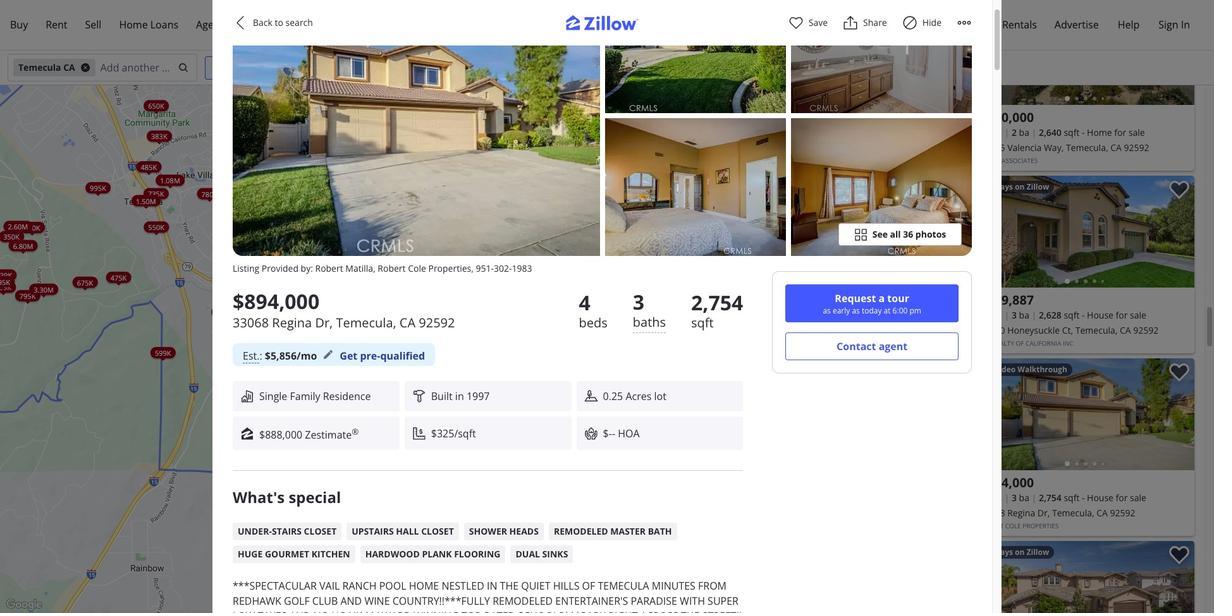 Task type: vqa. For each thing, say whether or not it's contained in the screenshot.


Task type: describe. For each thing, give the bounding box(es) containing it.
huge gourmet kitchen list item
[[233, 546, 355, 564]]

3d tour 850k
[[362, 339, 385, 354]]

780k inside 3d tour 780k
[[291, 103, 307, 113]]

ca inside $894,000 33068 regina dr, temecula, ca 92592
[[400, 314, 416, 332]]

save
[[809, 16, 828, 28]]

835k link
[[229, 86, 254, 97]]

45730 honeysuckle ct, temecula, ca 92592 image
[[975, 176, 1195, 288]]

view larger view of the 4 photo of this home image
[[605, 118, 786, 256]]

of for $899,887
[[1016, 339, 1025, 348]]

save this home button for $850,000
[[426, 161, 461, 197]]

single family residence
[[259, 390, 371, 404]]

grid image
[[855, 228, 868, 241]]

383k link
[[147, 130, 172, 142]]

590k link
[[305, 197, 330, 208]]

provided
[[262, 263, 299, 275]]

1 winners cir, temecula, ca 92592 image
[[750, 0, 970, 105]]

92592 inside $894,000 33068 regina dr, temecula, ca 92592
[[419, 314, 455, 332]]

2.20m
[[412, 166, 432, 176]]

845k link
[[312, 365, 337, 377]]

video walkthrough
[[993, 364, 1068, 375]]

chevron left image for property images, use arrow keys to navigate, image 1 of 61 group
[[982, 224, 997, 239]]

on for 32
[[791, 364, 800, 375]]

45730 honeysuckle ct, temecula, ca 92592 exp realty of california inc
[[980, 325, 1159, 348]]

1.50m for 1.50m
[[136, 196, 156, 205]]

795k for leftmost 795k link
[[19, 291, 36, 300]]

670k
[[284, 270, 300, 280]]

realty for $935,000
[[768, 339, 790, 348]]

599k link
[[151, 347, 176, 358]]

chevron down image
[[453, 63, 463, 73]]

bds up 41665 on the right of the page
[[988, 127, 1003, 139]]

©2023
[[591, 606, 610, 613]]

beds
[[579, 314, 608, 332]]

595k link
[[374, 333, 399, 345]]

a for request
[[879, 292, 885, 306]]

sqft for $935,000
[[840, 309, 855, 321]]

4.89m
[[597, 137, 617, 147]]

sqft for $950,000
[[1065, 127, 1080, 139]]

home inside "link"
[[119, 18, 148, 32]]

agent
[[879, 340, 908, 354]]

669k link
[[302, 337, 327, 349]]

request
[[835, 292, 877, 306]]

0 vertical spatial 790k link
[[355, 373, 380, 385]]

36
[[904, 228, 914, 240]]

three dimensional image
[[290, 169, 298, 177]]

by:
[[301, 263, 313, 275]]

contact agent button
[[786, 333, 959, 361]]

4 ba
[[787, 309, 805, 321]]

0 vertical spatial 650k link
[[144, 100, 169, 111]]

coldwell banker
[[285, 325, 344, 334]]

800k up 6.80m 9.50m
[[314, 227, 330, 236]]

remove tag image
[[80, 63, 90, 73]]

temecula, for $979,900
[[815, 142, 857, 154]]

34135 amici st, temecula, ca 92592 image
[[750, 176, 970, 288]]

units for 4 units
[[256, 92, 272, 101]]

33068 inside 33068 regina dr, temecula, ca 92592 robert cole properties
[[980, 507, 1006, 519]]

dual sinks list item
[[511, 546, 573, 564]]

2,640 sqft
[[1040, 127, 1080, 139]]

bds for $935,000
[[763, 309, 778, 321]]

795k for rightmost 795k link
[[328, 182, 345, 191]]

0 horizontal spatial 2,754
[[692, 289, 744, 316]]

3 inside map region
[[317, 295, 322, 307]]

days for 76
[[996, 182, 1014, 192]]

0 vertical spatial 790k
[[360, 374, 376, 384]]

save this home button for $899,887
[[1160, 176, 1195, 211]]

property images, use arrow keys to navigate, image 1 of 36 group
[[975, 359, 1195, 474]]

sale for $950,000
[[1129, 127, 1146, 139]]

6.80m 9.50m
[[13, 241, 620, 258]]

chevron left image for property images, use arrow keys to navigate, image 1 of 73 group
[[982, 590, 997, 605]]

33068 regina dr, temecula, ca 92592 image
[[975, 359, 1195, 471]]

property images, use arrow keys to navigate, image 1 of 34 group
[[750, 0, 970, 108]]

rent link
[[37, 10, 76, 40]]

1 horizontal spatial 635k link
[[309, 191, 334, 202]]

days for 6
[[767, 182, 784, 192]]

hardwood plank flooring list item
[[360, 546, 506, 564]]

save this home button for $894,000
[[1160, 359, 1195, 394]]

1 vertical spatial 790k
[[348, 437, 364, 446]]

550k inside new 550k
[[327, 231, 343, 241]]

$325/sqft
[[431, 427, 476, 441]]

275k
[[434, 346, 451, 355]]

889k link
[[448, 269, 473, 281]]

hammer image
[[412, 390, 426, 404]]

1 horizontal spatial 875k link
[[425, 250, 450, 262]]

3d for 800k
[[379, 309, 385, 314]]

for for $950,000
[[1115, 127, 1127, 139]]

44822 corison st, temecula, ca 92592 image
[[975, 542, 1195, 614]]

- house for sale for $894,000
[[1083, 492, 1147, 504]]

3d for 780k
[[295, 98, 300, 104]]

9.50m
[[600, 248, 620, 258]]

ca for 1 winners cir, temecula, ca 92592 re/max one
[[860, 142, 871, 154]]

loans
[[150, 18, 178, 32]]

3 ba for $899,887
[[1012, 309, 1030, 321]]

listing provided by: robert matilla , robert cole properties , 951-302-1983
[[233, 263, 533, 275]]

6
[[761, 182, 765, 192]]

winners
[[763, 142, 797, 154]]

get pre-qualified link
[[340, 349, 425, 364]]

zillow for 32 days on zillow
[[802, 364, 825, 375]]

1 45895 corte carmello, temecula, ca 92592 image from the left
[[280, 161, 461, 273]]

all
[[891, 228, 901, 240]]

995k
[[90, 183, 106, 192]]

hide image
[[903, 15, 918, 30]]

11.0m link
[[551, 151, 580, 162]]

3d tour
[[298, 167, 329, 178]]

temecula, for $894,000
[[1053, 507, 1095, 519]]

zillow logo image
[[240, 427, 254, 441]]

chevron left image for property images, use arrow keys to navigate, image 1 of 36 group
[[982, 407, 997, 422]]

zillow logo image
[[557, 15, 658, 37]]

3.50m link
[[522, 181, 551, 192]]

re-center button
[[674, 96, 730, 121]]

for for $894,000
[[1117, 492, 1129, 504]]

565k
[[293, 262, 309, 271]]

hall
[[396, 526, 419, 538]]

- house for sale for $935,000
[[858, 309, 922, 321]]

ca for 33068 regina dr, temecula, ca 92592 robert cole properties
[[1097, 507, 1109, 519]]

92592 for $899,887
[[1134, 325, 1159, 337]]

2 vertical spatial 1.50m
[[283, 250, 303, 259]]

950k link
[[563, 100, 588, 111]]

back
[[253, 16, 273, 28]]

995k link
[[85, 182, 111, 193]]

3 ba for $894,000
[[1012, 492, 1030, 504]]

ca for 45895 corte carmello, temecula, ca 92592
[[424, 310, 435, 322]]

76
[[986, 182, 994, 192]]

3d for 769k
[[377, 180, 383, 185]]

845k
[[317, 366, 333, 376]]

1 , from the left
[[373, 263, 376, 275]]

manage rentals
[[962, 18, 1038, 32]]

980k
[[619, 178, 635, 188]]

769k inside 3d tour 769k
[[373, 185, 389, 194]]

750k
[[24, 223, 40, 232]]

889k
[[453, 270, 469, 280]]

0 horizontal spatial 875k link
[[355, 331, 380, 343]]

1.90m
[[308, 128, 328, 138]]

exp for $935,000
[[756, 339, 766, 348]]

properties
[[429, 263, 472, 275]]

383k
[[151, 131, 167, 141]]

2.70m
[[253, 188, 273, 198]]

1.86m
[[401, 92, 421, 102]]

under-stairs closet list item
[[233, 524, 342, 541]]

785k inside 785k 788k
[[330, 314, 346, 323]]

3 inside 3 baths
[[633, 289, 645, 316]]

- for $935,000
[[858, 309, 861, 321]]

1 horizontal spatial 795k link
[[324, 181, 349, 192]]

temecula ca
[[18, 61, 75, 73]]

769k link down "properties"
[[434, 275, 459, 287]]

shower heads list item
[[464, 524, 544, 541]]

property images, use arrow keys to navigate, image 1 of 69 group
[[750, 176, 970, 291]]

1.07m inside 3d tour 1.07m
[[377, 181, 397, 191]]

935k
[[451, 268, 468, 278]]

baths
[[633, 314, 666, 331]]

sqft inside 2,754 sqft
[[692, 314, 714, 332]]

zillow for 76 days on zillow
[[1027, 182, 1050, 192]]

27
[[986, 547, 994, 558]]

remove boundary button
[[551, 96, 669, 121]]

chevron left image for property images, use arrow keys to navigate, image 1 of 34 group
[[757, 41, 772, 57]]

house for $894,000
[[1088, 492, 1114, 504]]

rent
[[46, 18, 67, 32]]

keyboard shortcuts
[[501, 606, 556, 613]]

92592 for $979,900
[[873, 142, 899, 154]]

2.85m
[[420, 134, 440, 143]]

1 vertical spatial 780k
[[202, 189, 218, 198]]

3d for 724k
[[244, 306, 250, 311]]

house type image
[[240, 390, 254, 404]]

45895 corte carmello, temecula, ca 92592 link
[[285, 309, 456, 337]]

2.25m link
[[379, 108, 407, 119]]

property images, use arrow keys to navigate, image 1 of 73 group
[[975, 542, 1195, 614]]

sale for $935,000
[[906, 309, 922, 321]]

785k link
[[326, 313, 351, 324]]

finder
[[226, 18, 254, 32]]

ca inside filters element
[[63, 61, 75, 73]]

3d tour link
[[359, 272, 389, 289]]

chevron right image for $850,000
[[440, 210, 455, 225]]

1 vertical spatial 2,754 sqft
[[1040, 492, 1080, 504]]

chevron left image for property images, use arrow keys to navigate, image 1 of 20 group
[[286, 210, 302, 225]]

sale inside $979,900 5.12 acres lot - lot / land for sale
[[877, 127, 894, 139]]

699k link
[[343, 206, 368, 217]]

2.20m link
[[407, 165, 436, 176]]

- for $899,887
[[1083, 309, 1085, 321]]

zillow for 27 days on zillow
[[1027, 547, 1050, 558]]

chevron left image for property images, use arrow keys to navigate, image 1 of 51 "group" at the right of page
[[982, 41, 997, 57]]

2.60m
[[8, 222, 28, 231]]

help link
[[1110, 10, 1149, 40]]

1.08m link
[[156, 175, 185, 186]]

599k
[[155, 348, 171, 358]]

0 horizontal spatial 875k
[[359, 332, 376, 342]]

735k
[[148, 189, 164, 198]]

595k 599k
[[155, 334, 395, 358]]

closet for under-stairs closet
[[304, 526, 337, 538]]

google image
[[3, 597, 45, 614]]

regina inside $894,000 33068 regina dr, temecula, ca 92592
[[272, 314, 312, 332]]

ba for $935,000
[[795, 309, 805, 321]]

st,
[[808, 325, 818, 337]]

save this home image for 27 days on zillow
[[1170, 547, 1190, 565]]

ba for $899,887
[[1020, 309, 1030, 321]]

sale for $894,000
[[1131, 492, 1147, 504]]

at
[[884, 306, 891, 316]]

3d for 1.07m
[[384, 176, 390, 182]]

on for 27
[[1016, 547, 1025, 558]]

1 horizontal spatial 3d tour
[[367, 273, 386, 279]]

carmello,
[[338, 310, 377, 322]]

1 vertical spatial 650k
[[367, 229, 383, 239]]

4 inside 4 beds
[[579, 289, 591, 316]]

1 as from the left
[[823, 306, 831, 316]]

way,
[[1045, 142, 1064, 154]]

0 horizontal spatial 3d tour
[[259, 86, 279, 92]]

725k
[[377, 200, 393, 209]]

save this home image for $899,887
[[1170, 181, 1190, 200]]

dr, inside $894,000 33068 regina dr, temecula, ca 92592
[[315, 314, 333, 332]]

property images, use arrow keys to navigate, image 1 of 51 group
[[975, 0, 1195, 108]]

units for 2 units
[[659, 442, 676, 451]]

1 horizontal spatial 2,754
[[1040, 492, 1062, 504]]

ct,
[[1063, 325, 1074, 337]]

92592 for $935,000
[[879, 325, 904, 337]]

bds inside map region
[[293, 295, 308, 307]]

house for $935,000
[[863, 309, 889, 321]]

0 horizontal spatial 795k link
[[15, 290, 40, 301]]

745k
[[325, 81, 341, 90]]

3d tour 769k
[[373, 180, 396, 194]]

tour for 540k
[[260, 291, 272, 297]]

chevron right image for 6 days on zillow
[[949, 224, 964, 239]]

clear field image
[[177, 63, 187, 73]]

2 robert from the left
[[378, 263, 406, 275]]

error
[[723, 606, 737, 613]]

800k inside 3d tour 800k
[[375, 314, 391, 324]]

what's special
[[233, 487, 341, 508]]

temecula, inside $894,000 33068 regina dr, temecula, ca 92592
[[336, 314, 397, 332]]

est.
[[243, 349, 260, 363]]

ba for $950,000
[[1020, 127, 1030, 139]]

share image
[[844, 15, 859, 30]]

1 horizontal spatial 650k link
[[362, 228, 387, 240]]

835k
[[234, 86, 250, 96]]



Task type: locate. For each thing, give the bounding box(es) containing it.
as right early
[[853, 306, 860, 316]]

92592 inside 33068 regina dr, temecula, ca 92592 robert cole properties
[[1111, 507, 1136, 519]]

2 45895 corte carmello, temecula, ca 92592 image from the left
[[461, 161, 642, 273]]

3d inside 3d tour 724k
[[244, 306, 250, 311]]

days
[[767, 182, 784, 192], [996, 182, 1014, 192], [771, 364, 789, 375], [996, 547, 1014, 558]]

ba for $894,000
[[1020, 492, 1030, 504]]

chevron left image inside property images, use arrow keys to navigate, image 1 of 73 group
[[982, 590, 997, 605]]

house
[[863, 309, 889, 321], [1088, 309, 1114, 321], [1088, 492, 1114, 504]]

sqft for $894,000
[[1065, 492, 1080, 504]]

center
[[695, 102, 723, 114]]

540k
[[249, 296, 265, 306]]

3d tour 724k
[[240, 306, 263, 320]]

temecula, inside 33068 regina dr, temecula, ca 92592 robert cole properties
[[1053, 507, 1095, 519]]

- for $894,000
[[1083, 492, 1085, 504]]

800k up get
[[341, 337, 357, 347]]

850k
[[362, 345, 378, 354]]

1.50m link down 4.00m
[[543, 235, 572, 247]]

dr, up 669k link in the left bottom of the page
[[315, 314, 333, 332]]

0 vertical spatial $894,000
[[233, 288, 320, 315]]

785k inside 3d tour 785k
[[356, 356, 372, 366]]

92592 inside 41665 valencia way, temecula, ca 92592 lynch associates
[[1125, 142, 1150, 154]]

1 vertical spatial dr,
[[1038, 507, 1051, 519]]

1.50m 1.50m
[[283, 236, 568, 259]]

3d tour 780k
[[291, 98, 314, 113]]

1 horizontal spatial 785k
[[356, 356, 372, 366]]

ba up valencia
[[1020, 127, 1030, 139]]

0 horizontal spatial 4 bds
[[285, 295, 308, 307]]

zillow down properties on the right of page
[[1027, 547, 1050, 558]]

exp down 34135
[[756, 339, 766, 348]]

re-center
[[681, 102, 723, 114]]

0 vertical spatial 2
[[1012, 127, 1017, 139]]

790k 790k
[[348, 374, 376, 446]]

0 horizontal spatial 635k
[[275, 183, 291, 192]]

1 vertical spatial 875k link
[[355, 331, 380, 343]]

map region
[[0, 0, 757, 614]]

0 horizontal spatial dr,
[[315, 314, 333, 332]]

34135 amici st, temecula, ca 92592 exp realty of california, inc.
[[756, 325, 904, 348]]

0 vertical spatial 795k link
[[324, 181, 349, 192]]

0 horizontal spatial as
[[823, 306, 831, 316]]

1 horizontal spatial units
[[659, 442, 676, 451]]

2 closet from the left
[[422, 526, 454, 538]]

ba up cole
[[1020, 492, 1030, 504]]

1 vertical spatial 33068
[[980, 507, 1006, 519]]

475k
[[111, 273, 127, 282]]

- up 41665 valencia way, temecula, ca 92592 link
[[1083, 127, 1085, 139]]

tour for 769k
[[384, 180, 396, 185]]

2 1.07m from the top
[[377, 181, 397, 191]]

sell link
[[76, 10, 110, 40]]

for up 41665 valencia way, temecula, ca 92592 link
[[1115, 127, 1127, 139]]

map data ©2023 google
[[563, 606, 632, 613]]

chevron left image inside property images, use arrow keys to navigate, image 1 of 36 group
[[982, 407, 997, 422]]

650k link down 699k
[[362, 228, 387, 240]]

1 realty from the left
[[768, 339, 790, 348]]

180k
[[242, 91, 258, 100]]

regina inside 33068 regina dr, temecula, ca 92592 robert cole properties
[[1008, 507, 1036, 519]]

zillow for 6 days on zillow
[[798, 182, 821, 192]]

- inside $979,900 5.12 acres lot - lot / land for sale
[[814, 127, 817, 139]]

1 vertical spatial chevron left image
[[982, 590, 997, 605]]

3 down "$899,887"
[[1012, 309, 1017, 321]]

800k left 724k
[[222, 313, 239, 323]]

to
[[275, 16, 283, 28]]

house up the 45730 honeysuckle ct, temecula, ca 92592 link
[[1088, 309, 1114, 321]]

0 horizontal spatial lot
[[655, 390, 667, 404]]

for right at
[[892, 309, 904, 321]]

750k link
[[20, 222, 45, 233]]

0 horizontal spatial exp
[[756, 339, 766, 348]]

3d inside 3d tour 850k
[[366, 339, 372, 345]]

tour inside 3d tour 780k
[[302, 98, 314, 104]]

769k for 769k link underneath "properties"
[[439, 276, 455, 286]]

tour inside 3d tour 1.07m
[[391, 176, 404, 182]]

save this home image for $894,000
[[1170, 364, 1190, 382]]

800k inside 799k 800k
[[341, 337, 357, 347]]

for
[[863, 127, 875, 139], [1115, 127, 1127, 139], [892, 309, 904, 321], [1117, 309, 1129, 321], [1117, 492, 1129, 504]]

795k down 6.80m
[[19, 291, 36, 300]]

1 vertical spatial 795k link
[[15, 290, 40, 301]]

for for $899,887
[[1117, 309, 1129, 321]]

795k down tour at the left
[[328, 182, 345, 191]]

chevron left image inside property images, use arrow keys to navigate, image 1 of 34 group
[[757, 41, 772, 57]]

0 vertical spatial 795k
[[328, 182, 345, 191]]

a left tour
[[879, 292, 885, 306]]

save this home button for $935,000
[[935, 176, 970, 211]]

785k
[[330, 314, 346, 323], [356, 356, 372, 366]]

1.50m link up '565k'
[[278, 249, 307, 260]]

950k
[[568, 101, 584, 110]]

- house for sale
[[858, 309, 922, 321], [1083, 309, 1147, 321], [1083, 492, 1147, 504]]

795k link down 6.80m
[[15, 290, 40, 301]]

$5,856/mo
[[265, 349, 317, 363]]

a inside request a tour as early as today at 6:00 pm
[[879, 292, 885, 306]]

0 horizontal spatial home
[[119, 18, 148, 32]]

use
[[666, 606, 677, 613]]

insights tags list
[[233, 518, 744, 564]]

675k
[[77, 278, 93, 287]]

1 horizontal spatial 795k
[[328, 182, 345, 191]]

for up 1 winners cir, temecula, ca 92592 link
[[863, 127, 875, 139]]

1 winners cir, temecula, ca 92592 re/max one
[[756, 142, 899, 165]]

33068 up robert
[[980, 507, 1006, 519]]

price square feet image
[[412, 427, 426, 441]]

2 3 ba from the top
[[1012, 492, 1030, 504]]

0 horizontal spatial closet
[[304, 526, 337, 538]]

view larger view of the 3 photo of this home image
[[791, 0, 973, 113]]

1.25m
[[481, 90, 501, 100]]

1 1.07m from the top
[[377, 133, 397, 142]]

1 vertical spatial 1.50m link
[[543, 235, 572, 247]]

tour for 780k
[[302, 98, 314, 104]]

1 vertical spatial 785k
[[356, 356, 372, 366]]

chevron left image down 600k link
[[286, 210, 302, 225]]

1 horizontal spatial 1.50m
[[283, 250, 303, 259]]

3d inside 3d tour 769k
[[377, 180, 383, 185]]

0 vertical spatial regina
[[272, 314, 312, 332]]

tour inside 3d tour 785k
[[367, 351, 379, 356]]

house for $899,887
[[1088, 309, 1114, 321]]

785k up the banker
[[330, 314, 346, 323]]

2 , from the left
[[472, 263, 474, 275]]

0 vertical spatial 4 bds
[[980, 127, 1003, 139]]

1 vertical spatial 790k link
[[344, 436, 369, 447]]

of
[[792, 339, 800, 348], [1016, 339, 1025, 348]]

of down the amici on the bottom of page
[[792, 339, 800, 348]]

chevron right image
[[1174, 41, 1189, 57], [440, 210, 455, 225], [1174, 224, 1189, 239]]

remodeled master bath
[[554, 526, 672, 538]]

temecula, inside the 34135 amici st, temecula, ca 92592 exp realty of california, inc.
[[821, 325, 863, 337]]

for inside $979,900 5.12 acres lot - lot / land for sale
[[863, 127, 875, 139]]

3 baths
[[633, 289, 666, 331]]

google
[[612, 606, 632, 613]]

0 horizontal spatial 1.50m link
[[132, 195, 161, 206]]

dr, inside 33068 regina dr, temecula, ca 92592 robert cole properties
[[1038, 507, 1051, 519]]

92592 inside "1 winners cir, temecula, ca 92592 re/max one"
[[873, 142, 899, 154]]

560k
[[415, 245, 431, 255]]

$894,000 for $894,000
[[980, 475, 1035, 492]]

for up '33068 regina dr, temecula, ca 92592' "link"
[[1117, 492, 1129, 504]]

0 vertical spatial 1.50m link
[[132, 195, 161, 206]]

3d tour 1.07m
[[377, 176, 404, 191]]

1 horizontal spatial 780k
[[291, 103, 307, 113]]

0 vertical spatial lot
[[801, 127, 812, 139]]

ca inside "1 winners cir, temecula, ca 92592 re/max one"
[[860, 142, 871, 154]]

house up '33068 regina dr, temecula, ca 92592' "link"
[[1088, 492, 1114, 504]]

lot inside $979,900 5.12 acres lot - lot / land for sale
[[801, 127, 812, 139]]

terms of use
[[640, 606, 677, 613]]

minus image
[[710, 583, 723, 596]]

5.20m
[[487, 135, 507, 144]]

840k
[[431, 256, 447, 265]]

2,640
[[1040, 127, 1062, 139]]

kitchen
[[312, 549, 350, 561]]

2 exp from the left
[[980, 339, 991, 348]]

temecula, for $899,887
[[1076, 325, 1118, 337]]

on down cole
[[1016, 547, 1025, 558]]

- up the 45730 honeysuckle ct, temecula, ca 92592 link
[[1083, 309, 1085, 321]]

550k inside 550k 559k
[[320, 229, 336, 238]]

635k link down three dimensional image
[[270, 182, 295, 193]]

days right 76
[[996, 182, 1014, 192]]

chevron right image inside property images, use arrow keys to navigate, image 1 of 61 group
[[1174, 224, 1189, 239]]

3
[[633, 289, 645, 316], [317, 295, 322, 307], [1012, 309, 1017, 321], [1012, 492, 1017, 504]]

4 bds up 41665 on the right of the page
[[980, 127, 1003, 139]]

units inside 2 units link
[[659, 442, 676, 451]]

filters element
[[0, 51, 1215, 85]]

property images, use arrow keys to navigate, image 1 of 26 group
[[750, 359, 970, 471]]

1 robert from the left
[[315, 263, 343, 275]]

5.20m link
[[483, 134, 512, 145]]

1 vertical spatial 650k link
[[362, 228, 387, 240]]

785k down 850k
[[356, 356, 372, 366]]

tour for 785k
[[367, 351, 379, 356]]

bds up the 45895
[[293, 295, 308, 307]]

of inside 45730 honeysuckle ct, temecula, ca 92592 exp realty of california inc
[[1016, 339, 1025, 348]]

0 vertical spatial chevron left image
[[286, 210, 302, 225]]

2,754 sqft up 33068 regina dr, temecula, ca 92592 robert cole properties
[[1040, 492, 1080, 504]]

zillow down the california,
[[802, 364, 825, 375]]

save this home button inside map region
[[426, 161, 461, 197]]

temecula, for $935,000
[[821, 325, 863, 337]]

4 bds up the 45895
[[285, 295, 308, 307]]

sqft right baths
[[692, 314, 714, 332]]

1 horizontal spatial chevron left image
[[982, 590, 997, 605]]

780k up the 1.90m link
[[291, 103, 307, 113]]

sale up the 45730 honeysuckle ct, temecula, ca 92592 link
[[1131, 309, 1147, 321]]

1 horizontal spatial exp
[[980, 339, 991, 348]]

1 vertical spatial 1.50m
[[548, 236, 568, 246]]

sale up 1 winners cir, temecula, ca 92592 link
[[877, 127, 894, 139]]

ba up honeysuckle
[[1020, 309, 1030, 321]]

3d inside 3d tour 1.07m
[[384, 176, 390, 182]]

new inside new 550k
[[339, 226, 350, 232]]

0 vertical spatial 1.50m
[[136, 196, 156, 205]]

ca inside the 45895 corte carmello, temecula, ca 92592
[[424, 310, 435, 322]]

chevron left image down '27'
[[982, 590, 997, 605]]

chevron right image
[[949, 41, 964, 57], [949, 224, 964, 239], [1174, 407, 1189, 422], [1174, 590, 1189, 605]]

amici
[[783, 325, 806, 337]]

0 horizontal spatial 650k link
[[144, 100, 169, 111]]

a left the map
[[704, 606, 708, 613]]

zillow down 'associates'
[[1027, 182, 1050, 192]]

tour inside 3d tour 769k
[[384, 180, 396, 185]]

650k down 699k link
[[367, 229, 383, 239]]

0 vertical spatial 780k
[[291, 103, 307, 113]]

33068 down 540k
[[233, 314, 269, 332]]

tour for 800k
[[386, 309, 398, 314]]

bds up robert
[[988, 492, 1003, 504]]

temecula, for $950,000
[[1067, 142, 1109, 154]]

realty for $899,887
[[993, 339, 1015, 348]]

1.50m down 4.00m
[[548, 236, 568, 246]]

725k link
[[372, 199, 397, 210]]

chevron left image inside property images, use arrow keys to navigate, image 1 of 51 "group"
[[982, 41, 997, 57]]

exp down the 45730
[[980, 339, 991, 348]]

92592 for $950,000
[[1125, 142, 1150, 154]]

temecula, inside 41665 valencia way, temecula, ca 92592 lynch associates
[[1067, 142, 1109, 154]]

670k 675k
[[77, 270, 300, 287]]

630k link
[[218, 268, 243, 280]]

1 vertical spatial 4 bds
[[285, 295, 308, 307]]

0 vertical spatial 3 ba
[[1012, 309, 1030, 321]]

chevron down image
[[253, 63, 264, 73], [334, 63, 344, 73], [551, 63, 561, 73], [628, 63, 638, 73], [678, 587, 687, 596]]

associates
[[1002, 156, 1038, 165]]

heads
[[510, 526, 539, 538]]

a for report
[[704, 606, 708, 613]]

bds up 34135
[[763, 309, 778, 321]]

0 vertical spatial 650k
[[148, 101, 164, 110]]

tour inside 3d tour 540k
[[260, 291, 272, 297]]

33068 inside $894,000 33068 regina dr, temecula, ca 92592
[[233, 314, 269, 332]]

report
[[684, 606, 703, 613]]

ca inside the 34135 amici st, temecula, ca 92592 exp realty of california, inc.
[[865, 325, 876, 337]]

0 horizontal spatial 33068
[[233, 314, 269, 332]]

92592 inside the 34135 amici st, temecula, ca 92592 exp realty of california, inc.
[[879, 325, 904, 337]]

1.07m inside 1.07m link
[[377, 133, 397, 142]]

lynch
[[980, 156, 1001, 165]]

1 horizontal spatial 4 bds
[[980, 127, 1003, 139]]

master
[[611, 526, 646, 538]]

closet inside list item
[[422, 526, 454, 538]]

exp for $899,887
[[980, 339, 991, 348]]

lot up cir,
[[801, 127, 812, 139]]

realty inside the 34135 amici st, temecula, ca 92592 exp realty of california, inc.
[[768, 339, 790, 348]]

3d for 850k
[[366, 339, 372, 345]]

769k for 769k link below 840k link
[[432, 275, 448, 285]]

0 vertical spatial units
[[256, 92, 272, 101]]

1 vertical spatial home
[[1088, 127, 1113, 139]]

special
[[289, 487, 341, 508]]

1 horizontal spatial a
[[879, 292, 885, 306]]

650k up 383k link
[[148, 101, 164, 110]]

chevron right image inside property images, use arrow keys to navigate, image 1 of 73 group
[[1174, 590, 1189, 605]]

sqft up 41665 valencia way, temecula, ca 92592 link
[[1065, 127, 1080, 139]]

2 horizontal spatial 1.50m
[[548, 236, 568, 246]]

save this home image for 32 days on zillow
[[945, 364, 965, 382]]

790k right 700k
[[348, 437, 364, 446]]

3d inside 3d tour 785k
[[360, 351, 365, 356]]

of down honeysuckle
[[1016, 339, 1025, 348]]

1 horizontal spatial save this home image
[[945, 364, 965, 382]]

3 ba up cole
[[1012, 492, 1030, 504]]

2 as from the left
[[853, 306, 860, 316]]

800k up '595k' link
[[375, 314, 391, 324]]

main navigation
[[0, 0, 1215, 51]]

new for 550k
[[339, 226, 350, 232]]

chevron right image for $899,887
[[1174, 224, 1189, 239]]

ca inside 45730 honeysuckle ct, temecula, ca 92592 exp realty of california inc
[[1121, 325, 1132, 337]]

1.50m up '565k'
[[283, 250, 303, 259]]

2 realty from the left
[[993, 339, 1015, 348]]

chevron left image
[[233, 15, 248, 30], [757, 41, 772, 57], [982, 41, 997, 57], [757, 224, 772, 239], [982, 224, 997, 239], [982, 407, 997, 422]]

cole
[[408, 263, 426, 275]]

635k up 799k
[[314, 192, 330, 201]]

41665 valencia way, temecula, ca 92592 image
[[975, 0, 1195, 105]]

exp inside 45730 honeysuckle ct, temecula, ca 92592 exp realty of california inc
[[980, 339, 991, 348]]

1.50m for 1.50m 1.50m
[[548, 236, 568, 246]]

0 horizontal spatial 650k
[[148, 101, 164, 110]]

chevron left image for property images, use arrow keys to navigate, image 1 of 69 group
[[757, 224, 772, 239]]

45730 honeysuckle ct, temecula, ca 92592 link
[[980, 323, 1190, 339]]

video
[[995, 364, 1016, 375]]

0 vertical spatial 2,754
[[692, 289, 744, 316]]

900k link
[[273, 327, 298, 339]]

realty down the 45730
[[993, 339, 1015, 348]]

view larger view of the 5 photo of this home image
[[791, 118, 973, 256]]

769k link down 840k link
[[427, 274, 452, 286]]

save this home image
[[436, 167, 456, 185], [945, 364, 965, 382], [1170, 547, 1190, 565]]

759k
[[372, 195, 388, 204]]

for for $935,000
[[892, 309, 904, 321]]

acres
[[626, 390, 652, 404]]

1 vertical spatial a
[[704, 606, 708, 613]]

1 vertical spatial 795k
[[19, 291, 36, 300]]

, down 550k 559k
[[373, 263, 376, 275]]

cir,
[[799, 142, 813, 154]]

share
[[864, 16, 888, 28]]

1 horizontal spatial 875k
[[430, 251, 446, 261]]

ca for 34135 amici st, temecula, ca 92592 exp realty of california, inc.
[[865, 325, 876, 337]]

more image
[[957, 15, 973, 30]]

2 of from the left
[[1016, 339, 1025, 348]]

bath
[[648, 526, 672, 538]]

closet inside list item
[[304, 526, 337, 538]]

45895
[[285, 310, 311, 322]]

closet up kitchen
[[304, 526, 337, 538]]

robert left cole
[[378, 263, 406, 275]]

3.50m
[[527, 182, 547, 191]]

chevron right image for video walkthrough
[[1174, 407, 1189, 422]]

ba up the amici on the bottom of page
[[795, 309, 805, 321]]

0 horizontal spatial units
[[256, 92, 272, 101]]

4 bds inside map region
[[285, 295, 308, 307]]

bds for $899,887
[[988, 309, 1003, 321]]

edit image
[[324, 350, 334, 360]]

2 for 2 units
[[654, 442, 658, 451]]

chevron left image inside property images, use arrow keys to navigate, image 1 of 20 group
[[286, 210, 302, 225]]

tour for 850k
[[373, 339, 385, 345]]

800k down 1.07m link
[[379, 148, 396, 157]]

1 vertical spatial regina
[[1008, 507, 1036, 519]]

0 vertical spatial new
[[294, 181, 304, 187]]

tour inside 3d tour 800k
[[386, 309, 398, 314]]

0 horizontal spatial save this home image
[[436, 167, 456, 185]]

92592 for $894,000
[[1111, 507, 1136, 519]]

0 vertical spatial dr,
[[315, 314, 333, 332]]

map
[[709, 606, 722, 613]]

1 horizontal spatial closet
[[422, 526, 454, 538]]

3d inside 3d tour 800k
[[379, 309, 385, 314]]

2.58m link
[[230, 237, 259, 248]]

3d inside 3d tour 780k
[[295, 98, 300, 104]]

for up the 45730 honeysuckle ct, temecula, ca 92592 link
[[1117, 309, 1129, 321]]

34135
[[756, 325, 781, 337]]

560k link
[[410, 244, 435, 255]]

:
[[260, 349, 262, 363]]

sale down tour
[[906, 309, 922, 321]]

closet up plank
[[422, 526, 454, 538]]

new for 615k
[[294, 181, 304, 187]]

2 for 2 ba
[[1012, 127, 1017, 139]]

1.50m link down 1.08m
[[132, 195, 161, 206]]

close image
[[648, 104, 657, 113]]

sale for $899,887
[[1131, 309, 1147, 321]]

0 horizontal spatial 2,754 sqft
[[692, 289, 744, 332]]

0 horizontal spatial 795k
[[19, 291, 36, 300]]

- left hoa
[[612, 427, 616, 441]]

hoa image
[[584, 427, 598, 441]]

0 vertical spatial home
[[119, 18, 148, 32]]

house up 34135 amici st, temecula, ca 92592 link
[[863, 309, 889, 321]]

700k
[[331, 429, 347, 438]]

lot right the acres
[[655, 390, 667, 404]]

2 horizontal spatial 1.50m link
[[543, 235, 572, 247]]

heart image
[[789, 15, 804, 30]]

one
[[780, 156, 793, 165]]

0 horizontal spatial 635k link
[[270, 182, 295, 193]]

2,628 sqft
[[1040, 309, 1080, 321]]

1 horizontal spatial 635k
[[314, 192, 330, 201]]

of inside the 34135 amici st, temecula, ca 92592 exp realty of california, inc.
[[792, 339, 800, 348]]

$894,000 for $894,000 33068 regina dr, temecula, ca 92592
[[233, 288, 320, 315]]

robert
[[315, 263, 343, 275], [378, 263, 406, 275]]

temecula, inside the 45895 corte carmello, temecula, ca 92592
[[379, 310, 422, 322]]

- house for sale for $899,887
[[1083, 309, 1147, 321]]

upstairs hall closet list item
[[347, 524, 459, 541]]

- left 'today'
[[858, 309, 861, 321]]

6.80m
[[13, 241, 33, 250]]

save this home image
[[945, 181, 965, 200], [1170, 181, 1190, 200], [1170, 364, 1190, 382]]

bds for $894,000
[[988, 492, 1003, 504]]

home up 41665 valencia way, temecula, ca 92592 link
[[1088, 127, 1113, 139]]

1 vertical spatial $894,000
[[980, 475, 1035, 492]]

1 horizontal spatial regina
[[1008, 507, 1036, 519]]

sqft for $899,887
[[1065, 309, 1080, 321]]

chevron left image
[[286, 210, 302, 225], [982, 590, 997, 605]]

790k down the 798k link
[[360, 374, 376, 384]]

temecula, inside 45730 honeysuckle ct, temecula, ca 92592 exp realty of california inc
[[1076, 325, 1118, 337]]

0 horizontal spatial robert
[[315, 263, 343, 275]]

tour inside 3d tour 724k
[[251, 306, 263, 311]]

41665 valencia way, temecula, ca 92592 lynch associates
[[980, 142, 1150, 165]]

92592 inside the 45895 corte carmello, temecula, ca 92592
[[285, 325, 311, 337]]

on down 'associates'
[[1016, 182, 1025, 192]]

4 units
[[250, 92, 272, 101]]

1 vertical spatial 875k
[[359, 332, 376, 342]]

property images, use arrow keys to navigate, image 1 of 61 group
[[975, 176, 1195, 291]]

635k link
[[270, 182, 295, 193], [309, 191, 334, 202]]

$894,000 inside $894,000 33068 regina dr, temecula, ca 92592
[[233, 288, 320, 315]]

chevron right image inside property images, use arrow keys to navigate, image 1 of 51 "group"
[[1174, 41, 1189, 57]]

save this home image for $935,000
[[945, 181, 965, 200]]

33068
[[233, 314, 269, 332], [980, 507, 1006, 519]]

zillow down "1 winners cir, temecula, ca 92592 re/max one" at the right of page
[[798, 182, 821, 192]]

exp inside the 34135 amici st, temecula, ca 92592 exp realty of california, inc.
[[756, 339, 766, 348]]

0 horizontal spatial chevron left image
[[286, 210, 302, 225]]

3 up corte
[[317, 295, 322, 307]]

robert right by:
[[315, 263, 343, 275]]

bds up the 45730
[[988, 309, 1003, 321]]

1.50m down 1.08m link
[[136, 196, 156, 205]]

days for 32
[[771, 364, 789, 375]]

635k down three dimensional image
[[275, 183, 291, 192]]

buy link
[[1, 10, 37, 40]]

pre-
[[360, 349, 381, 363]]

3 ba up honeysuckle
[[1012, 309, 1030, 321]]

1 horizontal spatial 2,754 sqft
[[1040, 492, 1080, 504]]

1 exp from the left
[[756, 339, 766, 348]]

property images, use arrow keys to navigate, image 1 of 20 group
[[99, 161, 642, 275]]

on for 6
[[786, 182, 796, 192]]

1 horizontal spatial ,
[[472, 263, 474, 275]]

on for 76
[[1016, 182, 1025, 192]]

2,754 sqft left 34135
[[692, 289, 744, 332]]

chevron left image inside property images, use arrow keys to navigate, image 1 of 61 group
[[982, 224, 997, 239]]

2 inside map region
[[654, 442, 658, 451]]

92592 inside 45730 honeysuckle ct, temecula, ca 92592 exp realty of california inc
[[1134, 325, 1159, 337]]

corte
[[313, 310, 336, 322]]

825k
[[425, 249, 442, 259]]

temecula, inside "1 winners cir, temecula, ca 92592 re/max one"
[[815, 142, 857, 154]]

1 3 ba from the top
[[1012, 309, 1030, 321]]

0 horizontal spatial 785k
[[330, 314, 346, 323]]

realty down 34135
[[768, 339, 790, 348]]

tour for 1.07m
[[391, 176, 404, 182]]

ca inside 41665 valencia way, temecula, ca 92592 lynch associates
[[1111, 142, 1122, 154]]

days for 27
[[996, 547, 1014, 558]]

0 horizontal spatial of
[[792, 339, 800, 348]]

45895 corte carmello, temecula, ca 92592 image
[[280, 161, 461, 273], [461, 161, 642, 273]]

1 of from the left
[[792, 339, 800, 348]]

795k link down tour at the left
[[324, 181, 349, 192]]

tour inside 3d tour 850k
[[373, 339, 385, 345]]

- house for sale up the 45730 honeysuckle ct, temecula, ca 92592 link
[[1083, 309, 1147, 321]]

1 vertical spatial 2
[[654, 442, 658, 451]]

remodeled master bath list item
[[549, 524, 677, 541]]

0 vertical spatial 875k link
[[425, 250, 450, 262]]

1997
[[467, 390, 490, 404]]

of for $935,000
[[792, 339, 800, 348]]

1.25m link
[[477, 89, 506, 101]]

new inside new 615k
[[294, 181, 304, 187]]

closet for upstairs hall closet
[[422, 526, 454, 538]]

search image
[[178, 63, 189, 73]]

1.07m up 759k
[[377, 181, 397, 191]]

45890 corte carmello, temecula, ca 92592 image
[[750, 359, 970, 471]]

sqft down the request
[[840, 309, 855, 321]]

1 horizontal spatial as
[[853, 306, 860, 316]]

- left the lot
[[814, 127, 817, 139]]

chevron left image inside property images, use arrow keys to navigate, image 1 of 69 group
[[757, 224, 772, 239]]

3d for 540k
[[253, 291, 258, 297]]

795k
[[328, 182, 345, 191], [19, 291, 36, 300]]

1 horizontal spatial 1.50m link
[[278, 249, 307, 260]]

41665
[[980, 142, 1006, 154]]

0 vertical spatial save this home image
[[436, 167, 456, 185]]

2 vertical spatial save this home image
[[1170, 547, 1190, 565]]

sinks
[[543, 549, 568, 561]]

on right 32 on the bottom
[[791, 364, 800, 375]]

688k link
[[232, 105, 257, 116]]

0 horizontal spatial 1.50m
[[136, 196, 156, 205]]

view larger view of the 1 photo of this home image
[[233, 0, 600, 256]]

save this home image inside button
[[436, 167, 456, 185]]

realty inside 45730 honeysuckle ct, temecula, ca 92592 exp realty of california inc
[[993, 339, 1015, 348]]

1 horizontal spatial lot
[[801, 127, 812, 139]]

724k
[[240, 311, 256, 320]]

3 up cole
[[1012, 492, 1017, 504]]

0 horizontal spatial 2
[[654, 442, 658, 451]]

0 horizontal spatial $894,000
[[233, 288, 320, 315]]

3 right 4 beds
[[633, 289, 645, 316]]

lot image
[[584, 390, 598, 404]]

0 horizontal spatial ,
[[373, 263, 376, 275]]

1 closet from the left
[[304, 526, 337, 538]]

- for $950,000
[[1083, 127, 1085, 139]]

days right '27'
[[996, 547, 1014, 558]]

- house for sale down tour
[[858, 309, 922, 321]]

ca inside 33068 regina dr, temecula, ca 92592 robert cole properties
[[1097, 507, 1109, 519]]

2 horizontal spatial save this home image
[[1170, 547, 1190, 565]]

1 vertical spatial units
[[659, 442, 676, 451]]

view larger view of the 2 photo of this home image
[[605, 0, 786, 113]]

new down three dimensional image
[[294, 181, 304, 187]]

3d inside 3d tour 540k
[[253, 291, 258, 297]]



